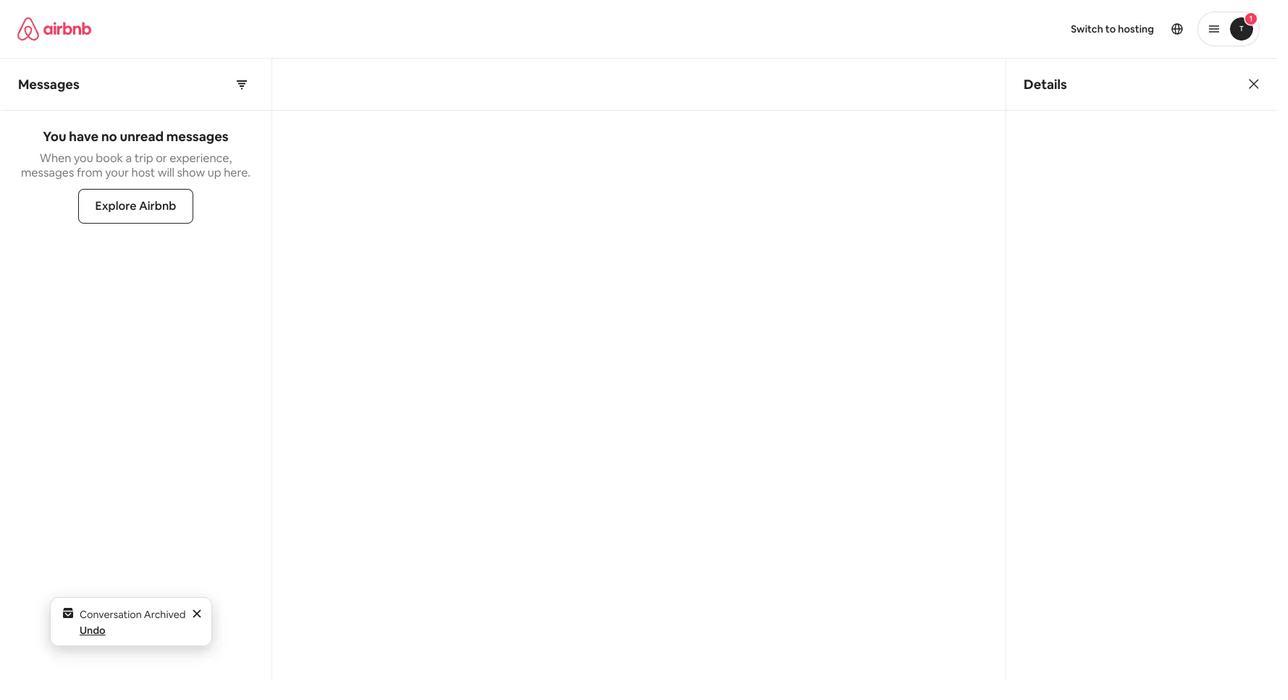 Task type: vqa. For each thing, say whether or not it's contained in the screenshot.
Events
no



Task type: locate. For each thing, give the bounding box(es) containing it.
messages up experience,
[[166, 128, 229, 145]]

explore airbnb link
[[78, 189, 194, 224]]

0 horizontal spatial messages
[[21, 165, 74, 180]]

undo
[[79, 624, 105, 637]]

or
[[156, 151, 167, 166]]

your
[[105, 165, 129, 180]]

1 horizontal spatial messages
[[166, 128, 229, 145]]

messages
[[166, 128, 229, 145], [21, 165, 74, 180]]

up
[[208, 165, 221, 180]]

you have no unread messages when you book a trip or experience, messages from your host will show up here.
[[21, 128, 251, 180]]

airbnb
[[139, 198, 176, 214]]

0 vertical spatial messages
[[166, 128, 229, 145]]

filter conversations. current filter: all conversations image
[[236, 79, 248, 90]]

1
[[1249, 14, 1253, 23]]

host
[[131, 165, 155, 180]]

conversation
[[79, 608, 142, 621]]

a
[[126, 151, 132, 166]]

have
[[69, 128, 99, 145]]

from
[[77, 165, 103, 180]]

1 button
[[1197, 12, 1260, 46]]

1 vertical spatial messages
[[21, 165, 74, 180]]

dialog
[[50, 597, 212, 647]]

messages down you
[[21, 165, 74, 180]]



Task type: describe. For each thing, give the bounding box(es) containing it.
dialog containing conversation archived
[[50, 597, 212, 647]]

you
[[43, 128, 66, 145]]

details
[[1024, 76, 1067, 92]]

here.
[[224, 165, 251, 180]]

when
[[40, 151, 71, 166]]

messaging page main contents element
[[0, 58, 1277, 681]]

switch to hosting link
[[1062, 14, 1163, 44]]

conversation archived
[[79, 608, 185, 621]]

switch to hosting
[[1071, 22, 1154, 35]]

messages
[[18, 76, 79, 92]]

show
[[177, 165, 205, 180]]

hosting
[[1118, 22, 1154, 35]]

no
[[101, 128, 117, 145]]

to
[[1105, 22, 1116, 35]]

book
[[96, 151, 123, 166]]

unread
[[120, 128, 164, 145]]

explore airbnb
[[95, 198, 176, 214]]

profile element
[[656, 0, 1260, 58]]

you
[[74, 151, 93, 166]]

trip
[[134, 151, 153, 166]]

experience,
[[170, 151, 232, 166]]

explore
[[95, 198, 137, 214]]

archived
[[144, 608, 185, 621]]

switch
[[1071, 22, 1103, 35]]

will
[[158, 165, 174, 180]]

undo button
[[79, 624, 105, 637]]



